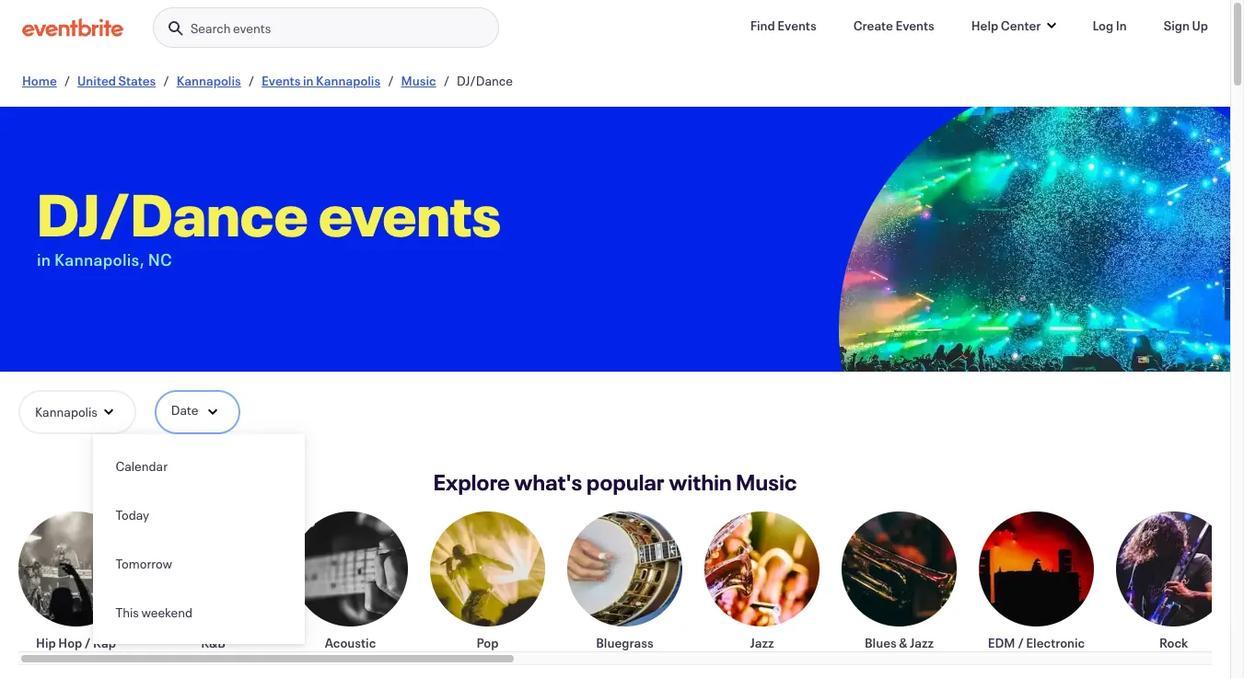 Task type: locate. For each thing, give the bounding box(es) containing it.
popular
[[587, 468, 665, 497]]

1 vertical spatial in
[[37, 249, 51, 271]]

0 horizontal spatial jazz
[[750, 635, 774, 652]]

today
[[116, 507, 149, 524]]

pop link
[[430, 512, 545, 652]]

this weekend
[[116, 604, 193, 622]]

in down search events button
[[303, 72, 314, 89]]

events inside dj/dance events in kannapolis, nc
[[319, 175, 501, 252]]

0 vertical spatial events
[[233, 19, 271, 37]]

2 jazz from the left
[[910, 635, 934, 652]]

kannapolis,
[[54, 249, 145, 271]]

eventbrite image
[[22, 19, 123, 37]]

hip hop / rap link
[[18, 512, 134, 652]]

up
[[1193, 17, 1209, 34]]

events right 'find' at top right
[[778, 17, 817, 34]]

0 vertical spatial music
[[401, 72, 436, 89]]

2 horizontal spatial events
[[896, 17, 935, 34]]

blues & jazz link
[[842, 512, 957, 652]]

dj/dance inside dj/dance events in kannapolis, nc
[[37, 175, 308, 252]]

explore
[[434, 468, 510, 497]]

1 vertical spatial events
[[319, 175, 501, 252]]

in left kannapolis,
[[37, 249, 51, 271]]

dj/dance events in kannapolis, nc
[[37, 175, 501, 271]]

search events
[[191, 19, 271, 37]]

pop
[[477, 635, 499, 652]]

1 horizontal spatial in
[[303, 72, 314, 89]]

menu containing calendar
[[93, 442, 305, 637]]

search events button
[[153, 7, 499, 49]]

&
[[899, 635, 908, 652]]

edm
[[988, 635, 1016, 652]]

explore what's popular within music
[[434, 468, 797, 497]]

events for create events
[[896, 17, 935, 34]]

tomorrow
[[116, 555, 172, 573]]

home
[[22, 72, 57, 89]]

1 horizontal spatial dj/dance
[[457, 72, 513, 89]]

kannapolis button
[[18, 391, 136, 435]]

today button
[[93, 491, 305, 540]]

1 horizontal spatial events
[[319, 175, 501, 252]]

hip
[[36, 635, 56, 652]]

united
[[77, 72, 116, 89]]

/ right home link
[[64, 72, 70, 89]]

electronic
[[1027, 635, 1085, 652]]

this weekend button
[[93, 589, 305, 637]]

menu
[[93, 442, 305, 637]]

edm / electronic
[[988, 635, 1085, 652]]

music
[[401, 72, 436, 89], [736, 468, 797, 497]]

0 vertical spatial in
[[303, 72, 314, 89]]

/
[[64, 72, 70, 89], [163, 72, 169, 89], [248, 72, 254, 89], [388, 72, 394, 89], [444, 72, 450, 89], [85, 635, 91, 652], [1018, 635, 1024, 652]]

sign up link
[[1149, 7, 1223, 44]]

sign
[[1164, 17, 1190, 34]]

hop
[[58, 635, 82, 652]]

log in link
[[1078, 7, 1142, 44]]

find
[[750, 17, 775, 34]]

1 vertical spatial dj/dance
[[37, 175, 308, 252]]

1 jazz from the left
[[750, 635, 774, 652]]

events for dj/dance
[[319, 175, 501, 252]]

bluegrass link
[[567, 512, 683, 652]]

log
[[1093, 17, 1114, 34]]

events
[[233, 19, 271, 37], [319, 175, 501, 252]]

[object object] image
[[833, 107, 1231, 425]]

search
[[191, 19, 231, 37]]

date
[[171, 402, 198, 419]]

rap
[[93, 635, 116, 652]]

blues & jazz
[[865, 635, 934, 652]]

0 horizontal spatial kannapolis
[[35, 403, 97, 421]]

1 horizontal spatial events
[[778, 17, 817, 34]]

0 horizontal spatial events
[[233, 19, 271, 37]]

/ right kannapolis link
[[248, 72, 254, 89]]

events
[[778, 17, 817, 34], [896, 17, 935, 34], [262, 72, 301, 89]]

home / united states / kannapolis / events in kannapolis / music / dj/dance
[[22, 72, 513, 89]]

1 horizontal spatial jazz
[[910, 635, 934, 652]]

0 horizontal spatial in
[[37, 249, 51, 271]]

1 vertical spatial music
[[736, 468, 797, 497]]

0 horizontal spatial music
[[401, 72, 436, 89]]

rock
[[1160, 635, 1188, 652]]

dj/dance
[[457, 72, 513, 89], [37, 175, 308, 252]]

in
[[303, 72, 314, 89], [37, 249, 51, 271]]

events inside button
[[233, 19, 271, 37]]

1 horizontal spatial kannapolis
[[177, 72, 241, 89]]

events in kannapolis link
[[262, 72, 381, 89]]

events right create
[[896, 17, 935, 34]]

jazz
[[750, 635, 774, 652], [910, 635, 934, 652]]

events down search events button
[[262, 72, 301, 89]]

calendar button
[[93, 442, 305, 491]]

0 horizontal spatial dj/dance
[[37, 175, 308, 252]]

help center
[[972, 17, 1041, 34]]

this
[[116, 604, 139, 622]]

kannapolis
[[177, 72, 241, 89], [316, 72, 381, 89], [35, 403, 97, 421]]

united states link
[[77, 72, 156, 89]]



Task type: describe. For each thing, give the bounding box(es) containing it.
rock link
[[1116, 512, 1232, 652]]

2 horizontal spatial kannapolis
[[316, 72, 381, 89]]

in inside dj/dance events in kannapolis, nc
[[37, 249, 51, 271]]

create
[[854, 17, 893, 34]]

date button
[[155, 391, 241, 435]]

calendar
[[116, 458, 168, 475]]

acoustic link
[[293, 512, 408, 652]]

nc
[[148, 249, 172, 271]]

tomorrow button
[[93, 540, 305, 589]]

edm / electronic link
[[979, 512, 1094, 652]]

r&b
[[201, 635, 225, 652]]

kannapolis link
[[177, 72, 241, 89]]

music link
[[401, 72, 436, 89]]

blues
[[865, 635, 897, 652]]

center
[[1001, 17, 1041, 34]]

within
[[669, 468, 732, 497]]

weekend
[[141, 604, 193, 622]]

log in
[[1093, 17, 1127, 34]]

0 vertical spatial dj/dance
[[457, 72, 513, 89]]

what's
[[514, 468, 583, 497]]

find events link
[[736, 7, 832, 44]]

in
[[1116, 17, 1127, 34]]

bluegrass
[[596, 635, 654, 652]]

/ left rap
[[85, 635, 91, 652]]

r&b link
[[156, 512, 271, 652]]

create events
[[854, 17, 935, 34]]

0 horizontal spatial events
[[262, 72, 301, 89]]

events for find events
[[778, 17, 817, 34]]

states
[[118, 72, 156, 89]]

/ right edm
[[1018, 635, 1024, 652]]

events for search
[[233, 19, 271, 37]]

create events link
[[839, 7, 950, 44]]

sign up
[[1164, 17, 1209, 34]]

hip hop / rap
[[36, 635, 116, 652]]

1 horizontal spatial music
[[736, 468, 797, 497]]

home link
[[22, 72, 57, 89]]

help
[[972, 17, 999, 34]]

acoustic
[[325, 635, 376, 652]]

find events
[[750, 17, 817, 34]]

/ right states
[[163, 72, 169, 89]]

/ right music link
[[444, 72, 450, 89]]

/ left music link
[[388, 72, 394, 89]]

kannapolis inside "button"
[[35, 403, 97, 421]]

jazz link
[[705, 512, 820, 652]]



Task type: vqa. For each thing, say whether or not it's contained in the screenshot.
Search
yes



